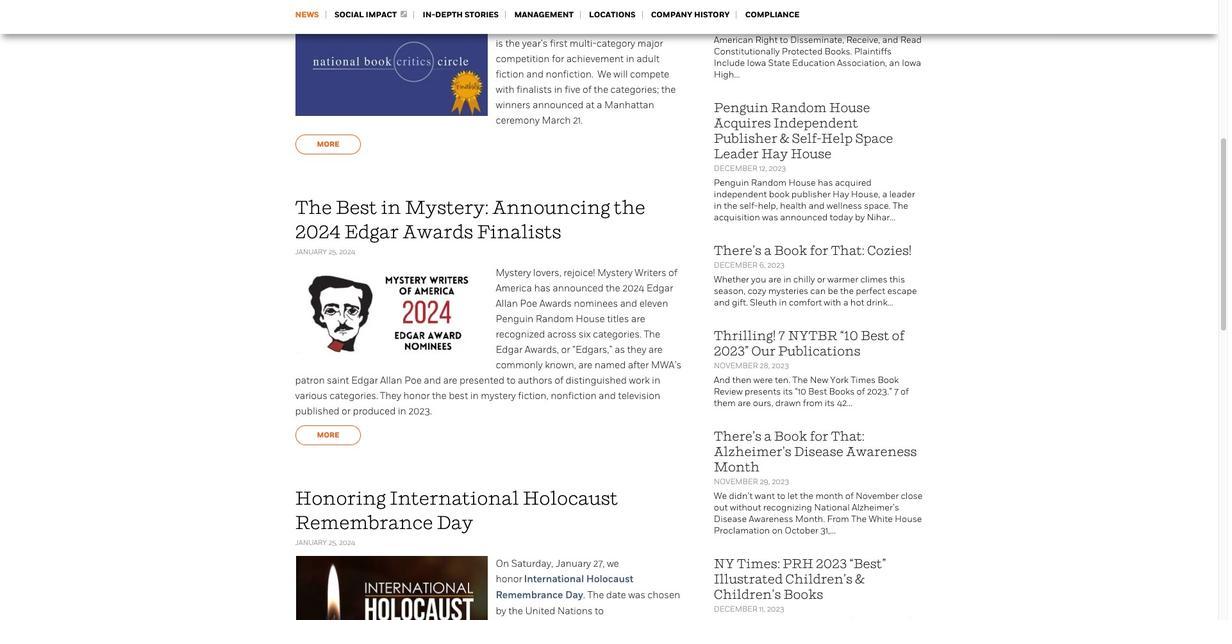 Task type: locate. For each thing, give the bounding box(es) containing it.
0 vertical spatial for
[[552, 53, 565, 65]]

day
[[437, 512, 474, 534], [566, 590, 584, 602]]

2 vertical spatial awards
[[540, 298, 572, 310]]

lovers,
[[534, 267, 562, 279]]

are inside there's a book for that: cozies! december 6, 2023 whether you are in chilly or warmer climes this season, cozy mysteries can be the perfect escape and gift. sleuth in comfort with a hot drink…
[[769, 275, 782, 285]]

and
[[883, 35, 899, 46], [527, 69, 544, 80], [809, 201, 825, 212], [714, 298, 730, 309], [620, 298, 638, 310], [424, 375, 441, 387], [599, 391, 616, 402]]

holocaust inside the international holocaust remembrance day
[[587, 574, 634, 586]]

by right today
[[856, 212, 865, 223]]

2023 inside penguin random house acquires independent publisher & self-help space leader hay house december 12, 2023 penguin random house has acquired independent book publisher hay house, a leader in the self-help, health and wellness space. the acquisition was announced today by nihar…
[[769, 164, 787, 173]]

0 vertical spatial we
[[598, 69, 612, 80]]

children's down 31,…
[[786, 572, 853, 588]]

0 vertical spatial 7
[[779, 328, 786, 344]]

with down be
[[824, 298, 842, 309]]

2024
[[339, 3, 355, 11], [295, 221, 341, 243], [339, 248, 355, 257], [623, 283, 645, 294], [339, 539, 355, 548]]

remembrance down honoring
[[295, 512, 433, 534]]

the inside there's a book for that: alzheimer's disease awareness month november 29, 2023 we didn't want to let the month of november close out without recognizing national alzheimer's disease awareness month. from the white house proclamation on october 31,…
[[800, 491, 814, 502]]

and up 2023.
[[424, 375, 441, 387]]

they
[[628, 344, 647, 356]]

0 vertical spatial or
[[818, 275, 826, 285]]

1 horizontal spatial awards
[[540, 298, 572, 310]]

has up the publisher at the top right of page
[[818, 178, 833, 189]]

penguin inside "mystery lovers, rejoice! mystery writers of america has announced the 2024 edgar allan poe awards nominees and eleven penguin random house titles are recognized across six categories. the edgar awards, or "edgars," as they are commonly known, are named after mwa's patron saint edgar allan poe and are presented to authors of distinguished work in various categories. they honor the best in mystery fiction, nonfiction and television published or produced in 2023."
[[496, 314, 534, 325]]

book for the
[[557, 22, 580, 34]]

1 horizontal spatial 7
[[895, 387, 899, 398]]

presents
[[745, 387, 781, 398]]

poe up 2023.
[[405, 375, 422, 387]]

december inside ny times: prh 2023 "best" illustrated children's & children's books december 11, 2023
[[714, 605, 758, 614]]

nihar…
[[867, 212, 896, 223]]

1 there's from the top
[[714, 243, 762, 258]]

1 vertical spatial by
[[496, 606, 507, 618]]

november up white
[[856, 491, 899, 502]]

2 december from the top
[[714, 261, 758, 270]]

1 vertical spatial penguin
[[714, 178, 750, 189]]

1 vertical spatial or
[[562, 344, 571, 356]]

november inside thrilling! 7 nytbr "10 best of 2023" our publications november 28, 2023 and then were ten. the new york times book review presents its "10 best books of 2023." 7 of them are ours, drawn from its 42…
[[714, 362, 758, 371]]

a up 6,
[[765, 243, 772, 258]]

to up receive,
[[856, 23, 864, 34]]

2 vertical spatial 25,
[[329, 539, 338, 548]]

0 vertical spatial books
[[830, 387, 855, 398]]

book inside thrilling! 7 nytbr "10 best of 2023" our publications november 28, 2023 and then were ten. the new york times book review presents its "10 best books of 2023." 7 of them are ours, drawn from its 42…
[[878, 375, 899, 386]]

1 vertical spatial hay
[[833, 189, 850, 200]]

2023 inside thrilling! 7 nytbr "10 best of 2023" our publications november 28, 2023 and then were ten. the new york times book review presents its "10 best books of 2023." 7 of them are ours, drawn from its 42…
[[772, 362, 789, 371]]

3 december from the top
[[714, 605, 758, 614]]

25, inside the best in mystery: announcing the 2024 edgar awards finalists january 25, 2024
[[329, 248, 338, 257]]

for up chilly
[[810, 243, 829, 258]]

are up best on the bottom
[[444, 375, 458, 387]]

2 vertical spatial announced
[[553, 283, 604, 294]]

2 vertical spatial for
[[810, 429, 829, 444]]

1 vertical spatial was
[[629, 590, 646, 602]]

1 vertical spatial we
[[714, 491, 727, 502]]

manhattan
[[605, 99, 655, 111]]

there's
[[714, 243, 762, 258], [714, 429, 762, 444]]

has inside "mystery lovers, rejoice! mystery writers of america has announced the 2024 edgar allan poe awards nominees and eleven penguin random house titles are recognized across six categories. the edgar awards, or "edgars," as they are commonly known, are named after mwa's patron saint edgar allan poe and are presented to authors of distinguished work in various categories. they honor the best in mystery fiction, nonfiction and television published or produced in 2023."
[[535, 283, 551, 294]]

& inside ny times: prh 2023 "best" illustrated children's & children's books december 11, 2023
[[856, 572, 865, 588]]

1 vertical spatial has
[[535, 283, 551, 294]]

that: down 42…
[[832, 429, 865, 444]]

for inside there's a book for that: cozies! december 6, 2023 whether you are in chilly or warmer climes this season, cozy mysteries can be the perfect escape and gift. sleuth in comfort with a hot drink…
[[810, 243, 829, 258]]

lawsuit
[[714, 23, 747, 34]]

didn't
[[729, 491, 753, 502]]

that:
[[832, 243, 865, 258], [832, 429, 865, 444]]

mystery left "writers"
[[598, 267, 633, 279]]

poe
[[520, 298, 538, 310], [405, 375, 422, 387]]

mystery
[[481, 391, 516, 402]]

its left 42…
[[825, 398, 835, 409]]

penguin up independent
[[714, 178, 750, 189]]

are left ours,
[[738, 398, 751, 409]]

books down prh
[[784, 588, 824, 603]]

announcing
[[493, 197, 611, 219]]

0 vertical spatial was
[[763, 212, 779, 223]]

be
[[828, 286, 839, 297]]

in right best on the bottom
[[471, 391, 479, 402]]

1 vertical spatial awards
[[403, 221, 474, 243]]

of right month
[[846, 491, 854, 502]]

december down leader
[[714, 164, 758, 173]]

random up across
[[536, 314, 574, 325]]

by left united
[[496, 606, 507, 618]]

0 horizontal spatial "10
[[796, 387, 807, 398]]

the best in mystery: announcing the 2024 edgar awards finalists january 25, 2024
[[295, 197, 646, 257]]

27,
[[594, 559, 605, 570]]

ny times: prh 2023 "best" illustrated children's & children's books december 11, 2023
[[714, 557, 887, 614]]

with inside the national book critics circle awards is the year's first multi-category major competition for achievement in adult fiction and nonfiction.  we will compete with finalists in five of the categories; the winners announced at a manhattan ceremony march 21.
[[496, 84, 515, 96]]

0 vertical spatial awards
[[643, 22, 677, 34]]

0 vertical spatial has
[[818, 178, 833, 189]]

0 horizontal spatial has
[[535, 283, 551, 294]]

book inside the national book critics circle awards is the year's first multi-category major competition for achievement in adult fiction and nonfiction.  we will compete with finalists in five of the categories; the winners announced at a manhattan ceremony march 21.
[[557, 22, 580, 34]]

out
[[714, 503, 728, 514]]

3 25, from the top
[[329, 539, 338, 548]]

we inside there's a book for that: alzheimer's disease awareness month november 29, 2023 we didn't want to let the month of november close out without recognizing national alzheimer's disease awareness month. from the white house proclamation on october 31,…
[[714, 491, 727, 502]]

allan down america
[[496, 298, 518, 310]]

awards down "mystery:"
[[403, 221, 474, 243]]

1 vertical spatial more link
[[295, 426, 361, 446]]

6,
[[760, 261, 766, 270]]

house up "help"
[[830, 100, 871, 115]]

1 horizontal spatial or
[[562, 344, 571, 356]]

announced up march
[[533, 99, 584, 111]]

thrilling! 7 nytbr "10 best of 2023" our publications november 28, 2023 and then were ten. the new york times book review presents its "10 best books of 2023." 7 of them are ours, drawn from its 42…
[[714, 328, 909, 409]]

first
[[550, 38, 568, 49]]

announced inside "mystery lovers, rejoice! mystery writers of america has announced the 2024 edgar allan poe awards nominees and eleven penguin random house titles are recognized across six categories. the edgar awards, or "edgars," as they are commonly known, are named after mwa's patron saint edgar allan poe and are presented to authors of distinguished work in various categories. they honor the best in mystery fiction, nonfiction and television published or produced in 2023."
[[553, 283, 604, 294]]

0 vertical spatial international
[[390, 488, 519, 510]]

0 vertical spatial honor
[[404, 391, 430, 402]]

1 horizontal spatial its
[[825, 398, 835, 409]]

2 more link from the top
[[295, 426, 361, 446]]

1 horizontal spatial best
[[809, 387, 828, 398]]

will
[[614, 69, 628, 80]]

iowa down constitutionally
[[747, 58, 767, 69]]

december up whether
[[714, 261, 758, 270]]

disease down out
[[714, 514, 747, 525]]

united
[[526, 606, 556, 618]]

health
[[781, 201, 807, 212]]

1 vertical spatial december
[[714, 261, 758, 270]]

0 horizontal spatial we
[[598, 69, 612, 80]]

with
[[496, 84, 515, 96], [824, 298, 842, 309]]

0 horizontal spatial national
[[515, 22, 555, 34]]

1 horizontal spatial honor
[[496, 574, 523, 586]]

proclamation
[[714, 526, 770, 537]]

1 horizontal spatial iowa
[[902, 58, 922, 69]]

cozy
[[748, 286, 767, 297]]

0 horizontal spatial books
[[784, 588, 824, 603]]

book inside there's a book for that: alzheimer's disease awareness month november 29, 2023 we didn't want to let the month of november close out without recognizing national alzheimer's disease awareness month. from the white house proclamation on october 31,…
[[775, 429, 808, 444]]

a inside penguin random house acquires independent publisher & self-help space leader hay house december 12, 2023 penguin random house has acquired independent book publisher hay house, a leader in the self-help, health and wellness space. the acquisition was announced today by nihar…
[[883, 189, 888, 200]]

challenge
[[811, 23, 854, 34]]

0 vertical spatial awareness
[[847, 444, 918, 460]]

education
[[793, 58, 836, 69]]

2 there's from the top
[[714, 429, 762, 444]]

0 vertical spatial hay
[[762, 146, 789, 162]]

0 horizontal spatial best
[[336, 197, 377, 219]]

1 horizontal spatial national
[[815, 503, 850, 514]]

mwa's
[[651, 360, 682, 371]]

and
[[714, 375, 731, 386]]

various
[[295, 391, 328, 402]]

0 vertical spatial more
[[317, 140, 340, 149]]

thrilling!
[[714, 328, 776, 344]]

whether
[[714, 275, 750, 285]]

house down the independent
[[791, 146, 832, 162]]

that: inside there's a book for that: cozies! december 6, 2023 whether you are in chilly or warmer climes this season, cozy mysteries can be the perfect escape and gift. sleuth in comfort with a hot drink…
[[832, 243, 865, 258]]

for for there's a book for that: cozies!
[[810, 243, 829, 258]]

1 more link from the top
[[295, 135, 361, 155]]

awareness up close
[[847, 444, 918, 460]]

1 horizontal spatial international
[[524, 574, 584, 586]]

rejoice!
[[564, 267, 596, 279]]

31,…
[[821, 526, 836, 537]]

in inside the best in mystery: announcing the 2024 edgar awards finalists january 25, 2024
[[381, 197, 401, 219]]

0 horizontal spatial honor
[[404, 391, 430, 402]]

has down "lovers,"
[[535, 283, 551, 294]]

0 horizontal spatial awards
[[403, 221, 474, 243]]

read
[[901, 35, 922, 46]]

to down commonly
[[507, 375, 516, 387]]

in
[[626, 53, 635, 65], [554, 84, 563, 96], [381, 197, 401, 219], [714, 201, 722, 212], [784, 275, 792, 285], [779, 298, 787, 309], [652, 375, 661, 387], [471, 391, 479, 402], [398, 406, 407, 418]]

and inside penguin random house acquires independent publisher & self-help space leader hay house december 12, 2023 penguin random house has acquired independent book publisher hay house, a leader in the self-help, health and wellness space. the acquisition was announced today by nihar…
[[809, 201, 825, 212]]

house down close
[[895, 514, 923, 525]]

book up chilly
[[775, 243, 808, 258]]

penguin up publisher
[[714, 100, 769, 115]]

29,
[[760, 478, 771, 487]]

0 horizontal spatial day
[[437, 512, 474, 534]]

7 right our
[[779, 328, 786, 344]]

0 vertical spatial by
[[856, 212, 865, 223]]

1 december from the top
[[714, 164, 758, 173]]

0 vertical spatial with
[[496, 84, 515, 96]]

history
[[695, 10, 730, 20]]

0 vertical spatial remembrance
[[295, 512, 433, 534]]

named
[[595, 360, 626, 371]]

national up year's
[[515, 22, 555, 34]]

publisher
[[792, 189, 831, 200]]

hay up 12, in the right of the page
[[762, 146, 789, 162]]

book up 2023."
[[878, 375, 899, 386]]

& inside penguin random house acquires independent publisher & self-help space leader hay house december 12, 2023 penguin random house has acquired independent book publisher hay house, a leader in the self-help, health and wellness space. the acquisition was announced today by nihar…
[[780, 131, 790, 146]]

or inside there's a book for that: cozies! december 6, 2023 whether you are in chilly or warmer climes this season, cozy mysteries can be the perfect escape and gift. sleuth in comfort with a hot drink…
[[818, 275, 826, 285]]

or down across
[[562, 344, 571, 356]]

work
[[629, 375, 650, 387]]

0 vertical spatial allan
[[496, 298, 518, 310]]

of down drink…
[[893, 328, 905, 344]]

to left let
[[778, 491, 786, 502]]

we inside the national book critics circle awards is the year's first multi-category major competition for achievement in adult fiction and nonfiction.  we will compete with finalists in five of the categories; the winners announced at a manhattan ceremony march 21.
[[598, 69, 612, 80]]

day inside honoring international holocaust remembrance day january 25, 2024
[[437, 512, 474, 534]]

was down help,
[[763, 212, 779, 223]]

1 vertical spatial honor
[[496, 574, 523, 586]]

1 vertical spatial its
[[825, 398, 835, 409]]

a inside the national book critics circle awards is the year's first multi-category major competition for achievement in adult fiction and nonfiction.  we will compete with finalists in five of the categories; the winners announced at a manhattan ceremony march 21.
[[597, 99, 603, 111]]

and up titles
[[620, 298, 638, 310]]

of right "writers"
[[669, 267, 678, 279]]

28,
[[760, 362, 770, 371]]

"10 up from
[[796, 387, 807, 398]]

books down york
[[830, 387, 855, 398]]

0 horizontal spatial with
[[496, 84, 515, 96]]

2 mystery from the left
[[598, 267, 633, 279]]

january inside honoring international holocaust remembrance day january 25, 2024
[[295, 539, 327, 548]]

prh
[[783, 557, 814, 572]]

for inside the national book critics circle awards is the year's first multi-category major competition for achievement in adult fiction and nonfiction.  we will compete with finalists in five of the categories; the winners announced at a manhattan ceremony march 21.
[[552, 53, 565, 65]]

1 vertical spatial with
[[824, 298, 842, 309]]

1 vertical spatial international
[[524, 574, 584, 586]]

the inside "mystery lovers, rejoice! mystery writers of america has announced the 2024 edgar allan poe awards nominees and eleven penguin random house titles are recognized across six categories. the edgar awards, or "edgars," as they are commonly known, are named after mwa's patron saint edgar allan poe and are presented to authors of distinguished work in various categories. they honor the best in mystery fiction, nonfiction and television published or produced in 2023."
[[644, 329, 661, 341]]

marks
[[749, 23, 775, 34]]

we up out
[[714, 491, 727, 502]]

drawn
[[776, 398, 801, 409]]

1 vertical spatial books
[[784, 588, 824, 603]]

and inside the national book critics circle awards is the year's first multi-category major competition for achievement in adult fiction and nonfiction.  we will compete with finalists in five of the categories; the winners announced at a manhattan ceremony march 21.
[[527, 69, 544, 80]]

0 horizontal spatial awareness
[[749, 514, 794, 525]]

1 mystery from the left
[[496, 267, 531, 279]]

of down times
[[857, 387, 866, 398]]

1 vertical spatial poe
[[405, 375, 422, 387]]

to
[[856, 23, 864, 34], [780, 35, 789, 46], [507, 375, 516, 387], [778, 491, 786, 502]]

in left "mystery:"
[[381, 197, 401, 219]]

commonly
[[496, 360, 543, 371]]

1 vertical spatial there's
[[714, 429, 762, 444]]

social
[[335, 10, 364, 20]]

january inside on saturday, january 27, we honor
[[556, 559, 591, 570]]

in up acquisition
[[714, 201, 722, 212]]

in right work
[[652, 375, 661, 387]]

2023 right 11,
[[768, 605, 785, 614]]

0 horizontal spatial mystery
[[496, 267, 531, 279]]

more
[[317, 140, 340, 149], [317, 431, 340, 441]]

has inside penguin random house acquires independent publisher & self-help space leader hay house december 12, 2023 penguin random house has acquired independent book publisher hay house, a leader in the self-help, health and wellness space. the acquisition was announced today by nihar…
[[818, 178, 833, 189]]

2 vertical spatial december
[[714, 605, 758, 614]]

space.
[[865, 201, 891, 212]]

its up drawn
[[783, 387, 793, 398]]

1 vertical spatial for
[[810, 243, 829, 258]]

0 vertical spatial that:
[[832, 243, 865, 258]]

for inside there's a book for that: alzheimer's disease awareness month november 29, 2023 we didn't want to let the month of november close out without recognizing national alzheimer's disease awareness month. from the white house proclamation on october 31,…
[[810, 429, 829, 444]]

2 vertical spatial penguin
[[496, 314, 534, 325]]

awards down company
[[643, 22, 677, 34]]

november inside "november 30, 2023 lawsuit marks historic challenge to protect the american right to disseminate, receive, and read constitutionally protected books. plaintiffs include iowa state education association, an iowa high…"
[[714, 10, 758, 19]]

in left 2023.
[[398, 406, 407, 418]]

nations
[[558, 606, 593, 618]]

of down known,
[[555, 375, 564, 387]]

can
[[811, 286, 826, 297]]

2023 up the ten.
[[772, 362, 789, 371]]

penguin
[[714, 100, 769, 115], [714, 178, 750, 189], [496, 314, 534, 325]]

that: for alzheimer's
[[832, 429, 865, 444]]

television
[[618, 391, 661, 402]]

0 vertical spatial best
[[336, 197, 377, 219]]

2 vertical spatial or
[[342, 406, 351, 418]]

2024 inside "mystery lovers, rejoice! mystery writers of america has announced the 2024 edgar allan poe awards nominees and eleven penguin random house titles are recognized across six categories. the edgar awards, or "edgars," as they are commonly known, are named after mwa's patron saint edgar allan poe and are presented to authors of distinguished work in various categories. they honor the best in mystery fiction, nonfiction and television published or produced in 2023."
[[623, 283, 645, 294]]

plaintiffs
[[855, 46, 892, 57]]

alzheimer's up white
[[852, 503, 900, 514]]

are inside thrilling! 7 nytbr "10 best of 2023" our publications november 28, 2023 and then were ten. the new york times book review presents its "10 best books of 2023." 7 of them are ours, drawn from its 42…
[[738, 398, 751, 409]]

2 horizontal spatial or
[[818, 275, 826, 285]]

by inside penguin random house acquires independent publisher & self-help space leader hay house december 12, 2023 penguin random house has acquired independent book publisher hay house, a leader in the self-help, health and wellness space. the acquisition was announced today by nihar…
[[856, 212, 865, 223]]

with down fiction
[[496, 84, 515, 96]]

1 horizontal spatial disease
[[795, 444, 844, 460]]

that: inside there's a book for that: alzheimer's disease awareness month november 29, 2023 we didn't want to let the month of november close out without recognizing national alzheimer's disease awareness month. from the white house proclamation on october 31,…
[[832, 429, 865, 444]]

and up finalists
[[527, 69, 544, 80]]

1 horizontal spatial was
[[763, 212, 779, 223]]

1 horizontal spatial books
[[830, 387, 855, 398]]

six
[[579, 329, 591, 341]]

international holocaust remembrance day link
[[496, 574, 634, 602]]

remembrance inside honoring international holocaust remembrance day january 25, 2024
[[295, 512, 433, 534]]

7 right 2023."
[[895, 387, 899, 398]]

include
[[714, 58, 745, 69]]

1 that: from the top
[[832, 243, 865, 258]]

to inside there's a book for that: alzheimer's disease awareness month november 29, 2023 we didn't want to let the month of november close out without recognizing national alzheimer's disease awareness month. from the white house proclamation on october 31,…
[[778, 491, 786, 502]]

book down drawn
[[775, 429, 808, 444]]

are right you
[[769, 275, 782, 285]]

1 horizontal spatial with
[[824, 298, 842, 309]]

0 horizontal spatial international
[[390, 488, 519, 510]]

2023 right 6,
[[768, 261, 785, 270]]

2024 inside honoring international holocaust remembrance day january 25, 2024
[[339, 539, 355, 548]]

a up the space.
[[883, 189, 888, 200]]

1 horizontal spatial hay
[[833, 189, 850, 200]]

1 vertical spatial disease
[[714, 514, 747, 525]]

presented
[[460, 375, 505, 387]]

1 horizontal spatial alzheimer's
[[852, 503, 900, 514]]

honor down on
[[496, 574, 523, 586]]

book inside there's a book for that: cozies! december 6, 2023 whether you are in chilly or warmer climes this season, cozy mysteries can be the perfect escape and gift. sleuth in comfort with a hot drink…
[[775, 243, 808, 258]]

1 horizontal spatial mystery
[[598, 267, 633, 279]]

this
[[890, 275, 906, 285]]

a inside there's a book for that: alzheimer's disease awareness month november 29, 2023 we didn't want to let the month of november close out without recognizing national alzheimer's disease awareness month. from the white house proclamation on october 31,…
[[765, 429, 772, 444]]

0 horizontal spatial children's
[[714, 588, 782, 603]]

in-
[[423, 10, 436, 20]]

without
[[730, 503, 762, 514]]

penguin up the recognized
[[496, 314, 534, 325]]

and down season,
[[714, 298, 730, 309]]

awareness up on
[[749, 514, 794, 525]]

awards inside "mystery lovers, rejoice! mystery writers of america has announced the 2024 edgar allan poe awards nominees and eleven penguin random house titles are recognized across six categories. the edgar awards, or "edgars," as they are commonly known, are named after mwa's patron saint edgar allan poe and are presented to authors of distinguished work in various categories. they honor the best in mystery fiction, nonfiction and television published or produced in 2023."
[[540, 298, 572, 310]]

house inside there's a book for that: alzheimer's disease awareness month november 29, 2023 we didn't want to let the month of november close out without recognizing national alzheimer's disease awareness month. from the white house proclamation on october 31,…
[[895, 514, 923, 525]]

york
[[831, 375, 849, 386]]

new
[[811, 375, 829, 386]]

books inside ny times: prh 2023 "best" illustrated children's & children's books december 11, 2023
[[784, 588, 824, 603]]

"10 down the hot
[[841, 328, 859, 344]]

company
[[652, 10, 693, 20]]

1 vertical spatial that:
[[832, 429, 865, 444]]

0 vertical spatial there's
[[714, 243, 762, 258]]

0 vertical spatial &
[[780, 131, 790, 146]]

2 that: from the top
[[832, 429, 865, 444]]

chilly
[[794, 275, 815, 285]]

1 horizontal spatial has
[[818, 178, 833, 189]]

there's inside there's a book for that: alzheimer's disease awareness month november 29, 2023 we didn't want to let the month of november close out without recognizing national alzheimer's disease awareness month. from the white house proclamation on october 31,…
[[714, 429, 762, 444]]

social impact link
[[335, 10, 407, 20]]

0 horizontal spatial &
[[780, 131, 790, 146]]

2 vertical spatial random
[[536, 314, 574, 325]]

1 horizontal spatial &
[[856, 572, 865, 588]]

for down from
[[810, 429, 829, 444]]

awards up across
[[540, 298, 572, 310]]

random
[[772, 100, 827, 115], [752, 178, 787, 189], [536, 314, 574, 325]]

edgar inside the best in mystery: announcing the 2024 edgar awards finalists january 25, 2024
[[345, 221, 399, 243]]

2 horizontal spatial best
[[861, 328, 890, 344]]

1 vertical spatial more
[[317, 431, 340, 441]]

remembrance inside the international holocaust remembrance day
[[496, 590, 563, 602]]

or down categories. they
[[342, 406, 351, 418]]

0 vertical spatial december
[[714, 164, 758, 173]]

there's up 6,
[[714, 243, 762, 258]]

the inside the . the date was chosen by the united nations t
[[588, 590, 604, 602]]

house down nominees
[[576, 314, 605, 325]]

honoring
[[295, 488, 386, 510]]

for
[[552, 53, 565, 65], [810, 243, 829, 258], [810, 429, 829, 444]]

0 horizontal spatial by
[[496, 606, 507, 618]]

we left "will"
[[598, 69, 612, 80]]

house inside "mystery lovers, rejoice! mystery writers of america has announced the 2024 edgar allan poe awards nominees and eleven penguin random house titles are recognized across six categories. the edgar awards, or "edgars," as they are commonly known, are named after mwa's patron saint edgar allan poe and are presented to authors of distinguished work in various categories. they honor the best in mystery fiction, nonfiction and television published or produced in 2023."
[[576, 314, 605, 325]]

awards inside the best in mystery: announcing the 2024 edgar awards finalists january 25, 2024
[[403, 221, 474, 243]]

2023 inside there's a book for that: cozies! december 6, 2023 whether you are in chilly or warmer climes this season, cozy mysteries can be the perfect escape and gift. sleuth in comfort with a hot drink…
[[768, 261, 785, 270]]

help,
[[758, 201, 779, 212]]

there's inside there's a book for that: cozies! december 6, 2023 whether you are in chilly or warmer climes this season, cozy mysteries can be the perfect escape and gift. sleuth in comfort with a hot drink…
[[714, 243, 762, 258]]

0 horizontal spatial or
[[342, 406, 351, 418]]

a down ours,
[[765, 429, 772, 444]]

allan up categories. they
[[380, 375, 402, 387]]

that: up warmer
[[832, 243, 865, 258]]

random down 12, in the right of the page
[[752, 178, 787, 189]]

iowa right an
[[902, 58, 922, 69]]

announced inside penguin random house acquires independent publisher & self-help space leader hay house december 12, 2023 penguin random house has acquired independent book publisher hay house, a leader in the self-help, health and wellness space. the acquisition was announced today by nihar…
[[781, 212, 828, 223]]

announced down health
[[781, 212, 828, 223]]

international
[[390, 488, 519, 510], [524, 574, 584, 586]]

children's up 11,
[[714, 588, 782, 603]]

honor up 2023.
[[404, 391, 430, 402]]

0 vertical spatial 25,
[[329, 3, 338, 11]]

november 30, 2023 lawsuit marks historic challenge to protect the american right to disseminate, receive, and read constitutionally protected books. plaintiffs include iowa state education association, an iowa high…
[[714, 10, 922, 80]]

disease up month
[[795, 444, 844, 460]]

2 25, from the top
[[329, 248, 338, 257]]

distinguished
[[566, 375, 627, 387]]

hay up wellness
[[833, 189, 850, 200]]



Task type: describe. For each thing, give the bounding box(es) containing it.
the inside the best in mystery: announcing the 2024 edgar awards finalists january 25, 2024
[[295, 197, 332, 219]]

nominees
[[574, 298, 618, 310]]

critics
[[582, 22, 612, 34]]

nytbr
[[789, 328, 838, 344]]

space
[[856, 131, 894, 146]]

is
[[496, 38, 503, 49]]

2023 inside "november 30, 2023 lawsuit marks historic challenge to protect the american right to disseminate, receive, and read constitutionally protected books. plaintiffs include iowa state education association, an iowa high…"
[[773, 10, 790, 19]]

the inside "november 30, 2023 lawsuit marks historic challenge to protect the american right to disseminate, receive, and read constitutionally protected books. plaintiffs include iowa state education association, an iowa high…"
[[899, 23, 912, 34]]

then
[[733, 375, 752, 386]]

1 horizontal spatial allan
[[496, 298, 518, 310]]

book for 6,
[[775, 243, 808, 258]]

1 horizontal spatial children's
[[786, 572, 853, 588]]

0 vertical spatial "10
[[841, 328, 859, 344]]

2023."
[[868, 387, 893, 398]]

in inside penguin random house acquires independent publisher & self-help space leader hay house december 12, 2023 penguin random house has acquired independent book publisher hay house, a leader in the self-help, health and wellness space. the acquisition was announced today by nihar…
[[714, 201, 722, 212]]

best inside the best in mystery: announcing the 2024 edgar awards finalists january 25, 2024
[[336, 197, 377, 219]]

0 vertical spatial random
[[772, 100, 827, 115]]

company history link
[[652, 10, 730, 20]]

category
[[597, 38, 636, 49]]

0 horizontal spatial 7
[[779, 328, 786, 344]]

you
[[752, 275, 767, 285]]

drink…
[[867, 298, 894, 309]]

an
[[890, 58, 900, 69]]

1 vertical spatial "10
[[796, 387, 807, 398]]

"edgars,"
[[573, 344, 613, 356]]

january inside the best in mystery: announcing the 2024 edgar awards finalists january 25, 2024
[[295, 248, 327, 257]]

saturday,
[[512, 559, 554, 570]]

achievement
[[567, 53, 624, 65]]

2023 inside there's a book for that: alzheimer's disease awareness month november 29, 2023 we didn't want to let the month of november close out without recognizing national alzheimer's disease awareness month. from the white house proclamation on october 31,…
[[772, 478, 790, 487]]

0 horizontal spatial its
[[783, 387, 793, 398]]

close
[[901, 491, 923, 502]]

2 vertical spatial best
[[809, 387, 828, 398]]

0 vertical spatial disease
[[795, 444, 844, 460]]

2 iowa from the left
[[902, 58, 922, 69]]

1 horizontal spatial awareness
[[847, 444, 918, 460]]

help
[[822, 131, 853, 146]]

the inside thrilling! 7 nytbr "10 best of 2023" our publications november 28, 2023 and then were ten. the new york times book review presents its "10 best books of 2023." 7 of them are ours, drawn from its 42…
[[793, 375, 808, 386]]

book for awareness
[[775, 429, 808, 444]]

0 vertical spatial penguin
[[714, 100, 769, 115]]

state
[[769, 58, 791, 69]]

0 vertical spatial alzheimer's
[[714, 444, 792, 460]]

national inside there's a book for that: alzheimer's disease awareness month november 29, 2023 we didn't want to let the month of november close out without recognizing national alzheimer's disease awareness month. from the white house proclamation on october 31,…
[[815, 503, 850, 514]]

in down mysteries
[[779, 298, 787, 309]]

year's
[[522, 38, 548, 49]]

national book critics circle awards link
[[515, 22, 677, 34]]

and inside there's a book for that: cozies! december 6, 2023 whether you are in chilly or warmer climes this season, cozy mysteries can be the perfect escape and gift. sleuth in comfort with a hot drink…
[[714, 298, 730, 309]]

month
[[714, 460, 760, 475]]

compliance
[[746, 10, 800, 20]]

was inside penguin random house acquires independent publisher & self-help space leader hay house december 12, 2023 penguin random house has acquired independent book publisher hay house, a leader in the self-help, health and wellness space. the acquisition was announced today by nihar…
[[763, 212, 779, 223]]

november down month
[[714, 478, 758, 487]]

categories;
[[611, 84, 660, 96]]

march
[[542, 115, 571, 126]]

42…
[[837, 398, 853, 409]]

to inside "mystery lovers, rejoice! mystery writers of america has announced the 2024 edgar allan poe awards nominees and eleven penguin random house titles are recognized across six categories. the edgar awards, or "edgars," as they are commonly known, are named after mwa's patron saint edgar allan poe and are presented to authors of distinguished work in various categories. they honor the best in mystery fiction, nonfiction and television published or produced in 2023."
[[507, 375, 516, 387]]

december inside there's a book for that: cozies! december 6, 2023 whether you are in chilly or warmer climes this season, cozy mysteries can be the perfect escape and gift. sleuth in comfort with a hot drink…
[[714, 261, 758, 270]]

2023 down 31,…
[[817, 557, 847, 572]]

ceremony
[[496, 115, 540, 126]]

there's for there's a book for that: alzheimer's disease awareness month
[[714, 429, 762, 444]]

gift.
[[732, 298, 748, 309]]

honor inside "mystery lovers, rejoice! mystery writers of america has announced the 2024 edgar allan poe awards nominees and eleven penguin random house titles are recognized across six categories. the edgar awards, or "edgars," as they are commonly known, are named after mwa's patron saint edgar allan poe and are presented to authors of distinguished work in various categories. they honor the best in mystery fiction, nonfiction and television published or produced in 2023."
[[404, 391, 430, 402]]

international inside the international holocaust remembrance day
[[524, 574, 584, 586]]

penguin random house acquires independent publisher & self-help space leader hay house link
[[714, 100, 894, 162]]

was inside the . the date was chosen by the united nations t
[[629, 590, 646, 602]]

with inside there's a book for that: cozies! december 6, 2023 whether you are in chilly or warmer climes this season, cozy mysteries can be the perfect escape and gift. sleuth in comfort with a hot drink…
[[824, 298, 842, 309]]

0 horizontal spatial hay
[[762, 146, 789, 162]]

penguin random house acquires independent publisher & self-help space leader hay house december 12, 2023 penguin random house has acquired independent book publisher hay house, a leader in the self-help, health and wellness space. the acquisition was announced today by nihar…
[[714, 100, 916, 223]]

house,
[[852, 189, 881, 200]]

escape
[[888, 286, 918, 297]]

1 vertical spatial best
[[861, 328, 890, 344]]

1 vertical spatial random
[[752, 178, 787, 189]]

there's for there's a book for that: cozies!
[[714, 243, 762, 258]]

to down historic
[[780, 35, 789, 46]]

on
[[772, 526, 783, 537]]

by inside the . the date was chosen by the united nations t
[[496, 606, 507, 618]]

acquired
[[836, 178, 872, 189]]

america
[[496, 283, 532, 294]]

thrilling! 7 nytbr "10 best of 2023" our publications link
[[714, 328, 905, 359]]

circle
[[614, 22, 641, 34]]

ny times: prh 2023 "best" illustrated children's & children's books link
[[714, 557, 887, 603]]

in left five in the left top of the page
[[554, 84, 563, 96]]

are up 'mwa's'
[[649, 344, 663, 356]]

december inside penguin random house acquires independent publisher & self-help space leader hay house december 12, 2023 penguin random house has acquired independent book publisher hay house, a leader in the self-help, health and wellness space. the acquisition was announced today by nihar…
[[714, 164, 758, 173]]

the inside the national book critics circle awards is the year's first multi-category major competition for achievement in adult fiction and nonfiction.  we will compete with finalists in five of the categories; the winners announced at a manhattan ceremony march 21.
[[496, 22, 513, 33]]

constitutionally
[[714, 46, 780, 57]]

want
[[755, 491, 775, 502]]

historic
[[777, 23, 809, 34]]

compliance link
[[746, 10, 800, 20]]

the inside there's a book for that: alzheimer's disease awareness month november 29, 2023 we didn't want to let the month of november close out without recognizing national alzheimer's disease awareness month. from the white house proclamation on october 31,…
[[852, 514, 867, 525]]

right
[[756, 35, 778, 46]]

for for there's a book for that: alzheimer's disease awareness month
[[810, 429, 829, 444]]

competition
[[496, 53, 550, 65]]

the inside the . the date was chosen by the united nations t
[[509, 606, 523, 618]]

month.
[[796, 514, 826, 525]]

. the date was chosen by the united nations t
[[295, 590, 685, 621]]

acquisition
[[714, 212, 761, 223]]

that: for cozies!
[[832, 243, 865, 258]]

ny
[[714, 557, 735, 572]]

impact
[[366, 10, 397, 20]]

12,
[[760, 164, 768, 173]]

and inside "november 30, 2023 lawsuit marks historic challenge to protect the american right to disseminate, receive, and read constitutionally protected books. plaintiffs include iowa state education association, an iowa high…"
[[883, 35, 899, 46]]

the inside there's a book for that: cozies! december 6, 2023 whether you are in chilly or warmer climes this season, cozy mysteries can be the perfect escape and gift. sleuth in comfort with a hot drink…
[[841, 286, 854, 297]]

1 25, from the top
[[329, 3, 338, 11]]

in left adult
[[626, 53, 635, 65]]

2023.
[[409, 406, 432, 418]]

honor inside on saturday, january 27, we honor
[[496, 574, 523, 586]]

as
[[615, 344, 625, 356]]

international inside honoring international holocaust remembrance day january 25, 2024
[[390, 488, 519, 510]]

the inside penguin random house acquires independent publisher & self-help space leader hay house december 12, 2023 penguin random house has acquired independent book publisher hay house, a leader in the self-help, health and wellness space. the acquisition was announced today by nihar…
[[724, 201, 738, 212]]

announced inside the national book critics circle awards is the year's first multi-category major competition for achievement in adult fiction and nonfiction.  we will compete with finalists in five of the categories; the winners announced at a manhattan ceremony march 21.
[[533, 99, 584, 111]]

the national book critics circle awards is the year's first multi-category major competition for achievement in adult fiction and nonfiction.  we will compete with finalists in five of the categories; the winners announced at a manhattan ceremony march 21.
[[496, 22, 677, 126]]

nonfiction
[[551, 391, 597, 402]]

1 iowa from the left
[[747, 58, 767, 69]]

1 more from the top
[[317, 140, 340, 149]]

0 horizontal spatial disease
[[714, 514, 747, 525]]

day inside the international holocaust remembrance day
[[566, 590, 584, 602]]

national inside the national book critics circle awards is the year's first multi-category major competition for achievement in adult fiction and nonfiction.  we will compete with finalists in five of the categories; the winners announced at a manhattan ceremony march 21.
[[515, 22, 555, 34]]

high…
[[714, 69, 740, 80]]

awards inside the national book critics circle awards is the year's first multi-category major competition for achievement in adult fiction and nonfiction.  we will compete with finalists in five of the categories; the winners announced at a manhattan ceremony march 21.
[[643, 22, 677, 34]]

review
[[714, 387, 743, 398]]

authors
[[518, 375, 553, 387]]

random inside "mystery lovers, rejoice! mystery writers of america has announced the 2024 edgar allan poe awards nominees and eleven penguin random house titles are recognized across six categories. the edgar awards, or "edgars," as they are commonly known, are named after mwa's patron saint edgar allan poe and are presented to authors of distinguished work in various categories. they honor the best in mystery fiction, nonfiction and television published or produced in 2023."
[[536, 314, 574, 325]]

25, inside honoring international holocaust remembrance day january 25, 2024
[[329, 539, 338, 548]]

house up the publisher at the top right of page
[[789, 178, 816, 189]]

and down distinguished
[[599, 391, 616, 402]]

a left the hot
[[844, 298, 849, 309]]

1 vertical spatial alzheimer's
[[852, 503, 900, 514]]

of right 2023."
[[901, 387, 909, 398]]

the inside the best in mystery: announcing the 2024 edgar awards finalists january 25, 2024
[[614, 197, 646, 219]]

receive,
[[847, 35, 881, 46]]

holocaust inside honoring international holocaust remembrance day january 25, 2024
[[523, 488, 619, 510]]

let
[[788, 491, 798, 502]]

warmer
[[828, 275, 859, 285]]

ours,
[[753, 398, 774, 409]]

disseminate,
[[791, 35, 845, 46]]

recognized
[[496, 329, 545, 341]]

the inside penguin random house acquires independent publisher & self-help space leader hay house december 12, 2023 penguin random house has acquired independent book publisher hay house, a leader in the self-help, health and wellness space. the acquisition was announced today by nihar…
[[893, 201, 909, 212]]

are down "edgars,"
[[579, 360, 593, 371]]

of inside there's a book for that: alzheimer's disease awareness month november 29, 2023 we didn't want to let the month of november close out without recognizing national alzheimer's disease awareness month. from the white house proclamation on october 31,…
[[846, 491, 854, 502]]

major
[[638, 38, 664, 49]]

climes
[[861, 275, 888, 285]]

saint
[[327, 375, 349, 387]]

2 more from the top
[[317, 431, 340, 441]]

cozies!
[[868, 243, 912, 258]]

1 horizontal spatial poe
[[520, 298, 538, 310]]

multi-
[[570, 38, 597, 49]]

today
[[830, 212, 854, 223]]

are right titles
[[632, 314, 646, 325]]

publications
[[779, 344, 861, 359]]

on
[[496, 559, 509, 570]]

management link
[[515, 10, 574, 20]]

in up mysteries
[[784, 275, 792, 285]]

there's a book for that: alzheimer's disease awareness month november 29, 2023 we didn't want to let the month of november close out without recognizing national alzheimer's disease awareness month. from the white house proclamation on october 31,…
[[714, 429, 923, 537]]

management
[[515, 10, 574, 20]]

books inside thrilling! 7 nytbr "10 best of 2023" our publications november 28, 2023 and then were ten. the new york times book review presents its "10 best books of 2023." 7 of them are ours, drawn from its 42…
[[830, 387, 855, 398]]

of inside the national book critics circle awards is the year's first multi-category major competition for achievement in adult fiction and nonfiction.  we will compete with finalists in five of the categories; the winners announced at a manhattan ceremony march 21.
[[583, 84, 592, 96]]

titles
[[608, 314, 629, 325]]

mystery lovers, rejoice! mystery writers of america has announced the 2024 edgar allan poe awards nominees and eleven penguin random house titles are recognized across six categories. the edgar awards, or "edgars," as they are commonly known, are named after mwa's patron saint edgar allan poe and are presented to authors of distinguished work in various categories. they honor the best in mystery fiction, nonfiction and television published or produced in 2023.
[[295, 267, 682, 418]]

1 vertical spatial awareness
[[749, 514, 794, 525]]

1 vertical spatial 7
[[895, 387, 899, 398]]

"best"
[[850, 557, 887, 572]]

1 vertical spatial allan
[[380, 375, 402, 387]]

11,
[[760, 605, 766, 614]]

honoring international holocaust remembrance day link
[[295, 488, 619, 534]]



Task type: vqa. For each thing, say whether or not it's contained in the screenshot.
London
no



